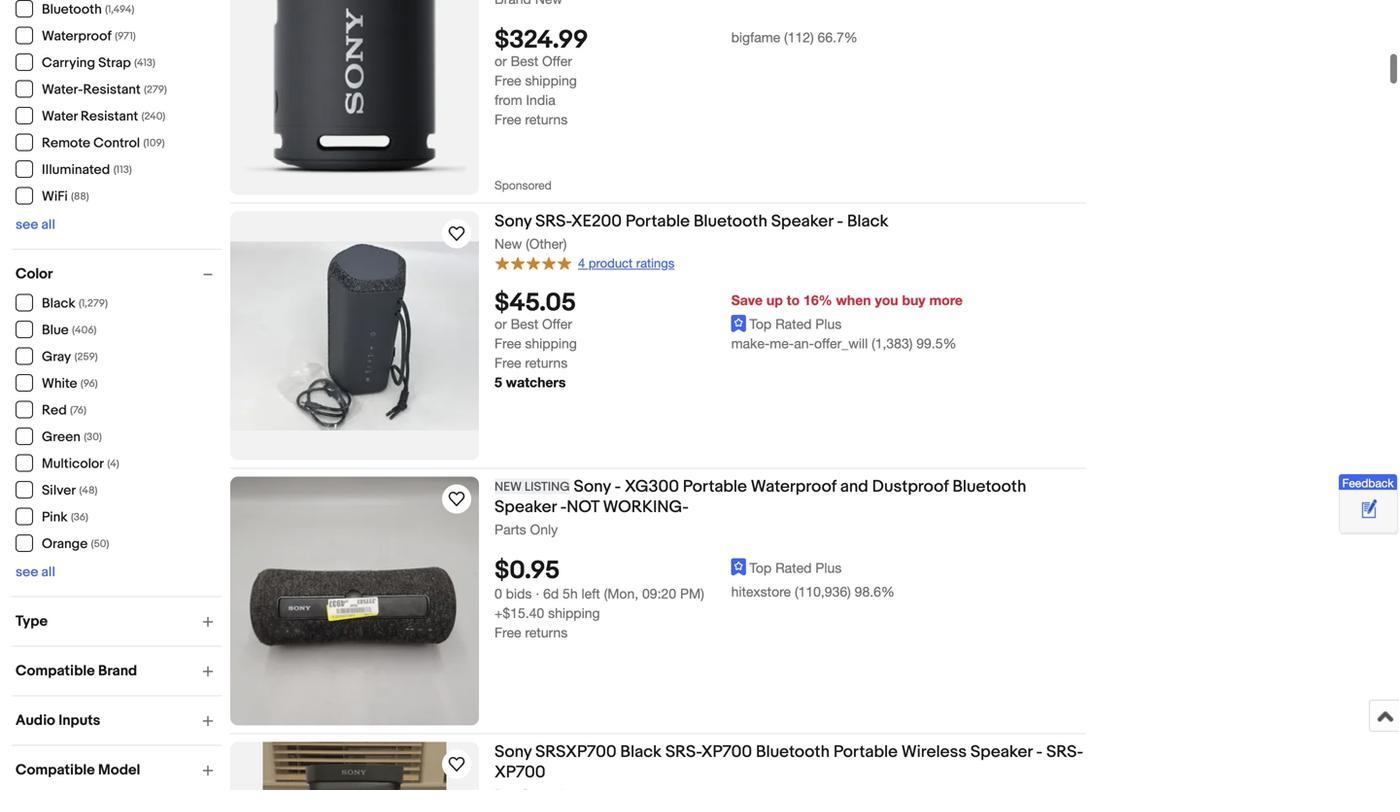 Task type: locate. For each thing, give the bounding box(es) containing it.
offer up "india"
[[542, 53, 572, 69]]

returns inside the bigfame (112) 66.7% or best offer free shipping from india free returns
[[525, 111, 568, 127]]

0 horizontal spatial srs-
[[536, 212, 571, 232]]

see up type
[[16, 564, 38, 581]]

09:20
[[643, 586, 677, 602]]

0 vertical spatial rated
[[776, 316, 812, 332]]

5 free from the top
[[495, 624, 522, 640]]

1 top from the top
[[750, 316, 772, 332]]

bigfame (112) 66.7% or best offer free shipping from india free returns
[[495, 29, 858, 127]]

new
[[495, 236, 522, 252], [495, 480, 522, 495]]

2 horizontal spatial black
[[847, 212, 889, 232]]

black up blue
[[42, 296, 75, 312]]

1 vertical spatial or
[[495, 316, 507, 332]]

0 vertical spatial or
[[495, 53, 507, 69]]

5h
[[563, 586, 578, 602]]

(109)
[[143, 137, 165, 150]]

top
[[750, 316, 772, 332], [750, 560, 772, 576]]

2 offer from the top
[[542, 316, 572, 332]]

1 horizontal spatial black
[[621, 742, 662, 763]]

2 plus from the top
[[816, 560, 842, 576]]

1 see all button from the top
[[16, 217, 55, 233]]

shipping
[[525, 72, 577, 88], [525, 336, 577, 352], [548, 605, 600, 621]]

srsxp700
[[536, 742, 617, 763]]

2 top from the top
[[750, 560, 772, 576]]

portable for bluetooth
[[626, 212, 690, 232]]

watch sony srs-xe200 portable bluetooth speaker - black image
[[445, 222, 469, 246]]

top rated plus image
[[732, 559, 747, 576]]

2 see from the top
[[16, 564, 38, 581]]

speaker inside sony - xg300 portable waterproof and dustproof bluetooth speaker -not working-
[[495, 497, 557, 518]]

sony for srs-
[[495, 212, 532, 232]]

2 free from the top
[[495, 111, 522, 127]]

offer up free shipping
[[542, 316, 572, 332]]

waterproof (971)
[[42, 28, 136, 45]]

+$15.40
[[495, 605, 545, 621]]

1 vertical spatial speaker
[[495, 497, 557, 518]]

2 horizontal spatial srs-
[[1047, 742, 1084, 763]]

or inside the bigfame (112) 66.7% or best offer free shipping from india free returns
[[495, 53, 507, 69]]

1 vertical spatial plus
[[816, 560, 842, 576]]

portable left wireless
[[834, 742, 898, 763]]

resistant down strap
[[83, 82, 141, 98]]

(406)
[[72, 324, 97, 337]]

·
[[536, 586, 540, 602]]

3 returns from the top
[[525, 624, 568, 640]]

rated for top rated plus icon
[[776, 316, 812, 332]]

top rated plus image
[[732, 315, 747, 333]]

1 compatible from the top
[[16, 663, 95, 680]]

portable inside sony - xg300 portable waterproof and dustproof bluetooth speaker -not working-
[[683, 477, 747, 497]]

new left (other)
[[495, 236, 522, 252]]

sony up (other)
[[495, 212, 532, 232]]

sony xb13 extra bass portable ip67 waterproof/dustproof wireless speaker new image
[[230, 0, 479, 195]]

plus up 'offer_will' at the top of page
[[816, 316, 842, 332]]

portable right "xg300"
[[683, 477, 747, 497]]

speaker down "new listing"
[[495, 497, 557, 518]]

waterproof
[[42, 28, 112, 45], [751, 477, 837, 497]]

2 vertical spatial shipping
[[548, 605, 600, 621]]

1 vertical spatial rated
[[776, 560, 812, 576]]

sony right watch sony srsxp700 black srs-xp700 bluetooth portable wireless speaker - srs-xp700 image
[[495, 742, 532, 763]]

parts
[[495, 522, 527, 538]]

bluetooth inside sony srs-xe200 portable bluetooth speaker - black new (other)
[[694, 212, 768, 232]]

black inside sony srs-xe200 portable bluetooth speaker - black new (other)
[[847, 212, 889, 232]]

srs- inside sony srs-xe200 portable bluetooth speaker - black new (other)
[[536, 212, 571, 232]]

waterproof left 'and'
[[751, 477, 837, 497]]

speaker for srs-
[[971, 742, 1033, 763]]

see all
[[16, 217, 55, 233], [16, 564, 55, 581]]

all for wifi
[[41, 217, 55, 233]]

all down orange
[[41, 564, 55, 581]]

2 all from the top
[[41, 564, 55, 581]]

0 vertical spatial resistant
[[83, 82, 141, 98]]

see all down orange
[[16, 564, 55, 581]]

to
[[787, 292, 800, 308]]

or
[[495, 53, 507, 69], [495, 316, 507, 332]]

0 vertical spatial plus
[[816, 316, 842, 332]]

0 vertical spatial all
[[41, 217, 55, 233]]

inputs
[[59, 712, 100, 730]]

returns inside make-me-an-offer_will (1,383) 99.5% free returns 5 watchers
[[525, 355, 568, 371]]

dustproof
[[873, 477, 949, 497]]

bluetooth inside sony - xg300 portable waterproof and dustproof bluetooth speaker -not working-
[[953, 477, 1027, 497]]

(1,383)
[[872, 336, 913, 352]]

more
[[930, 292, 963, 308]]

1 vertical spatial see all
[[16, 564, 55, 581]]

multicolor (4)
[[42, 456, 119, 473]]

1 vertical spatial see
[[16, 564, 38, 581]]

returns down +$15.40
[[525, 624, 568, 640]]

best up from
[[511, 53, 539, 69]]

(259)
[[74, 351, 98, 364]]

new left listing
[[495, 480, 522, 495]]

color
[[16, 266, 53, 283]]

see all button
[[16, 217, 55, 233], [16, 564, 55, 581]]

wireless
[[902, 742, 967, 763]]

0 bids · 6d 5h left (mon, 09:20 pm)
[[495, 586, 705, 602]]

shipping inside hitexstore (110,936) 98.6% +$15.40 shipping free returns
[[548, 605, 600, 621]]

1 vertical spatial offer
[[542, 316, 572, 332]]

1 offer from the top
[[542, 53, 572, 69]]

see all button for silver
[[16, 564, 55, 581]]

1 vertical spatial top rated plus
[[750, 560, 842, 576]]

2 vertical spatial returns
[[525, 624, 568, 640]]

rated up an- on the top right of page
[[776, 316, 812, 332]]

2 vertical spatial black
[[621, 742, 662, 763]]

1 or from the top
[[495, 53, 507, 69]]

returns down "india"
[[525, 111, 568, 127]]

sony
[[495, 212, 532, 232], [574, 477, 611, 497], [495, 742, 532, 763]]

wifi (88)
[[42, 189, 89, 205]]

compatible up audio inputs
[[16, 663, 95, 680]]

silver
[[42, 483, 76, 499]]

4
[[578, 255, 585, 271]]

0 vertical spatial top rated plus
[[750, 316, 842, 332]]

all down wifi
[[41, 217, 55, 233]]

left
[[582, 586, 600, 602]]

or up from
[[495, 53, 507, 69]]

0 vertical spatial see all button
[[16, 217, 55, 233]]

top right top rated plus image
[[750, 560, 772, 576]]

1 vertical spatial resistant
[[81, 109, 138, 125]]

0 horizontal spatial black
[[42, 296, 75, 312]]

2 horizontal spatial speaker
[[971, 742, 1033, 763]]

top rated plus for top rated plus image
[[750, 560, 842, 576]]

speaker inside sony srs-xe200 portable bluetooth speaker - black new (other)
[[772, 212, 834, 232]]

resistant down water-resistant (279)
[[81, 109, 138, 125]]

-
[[837, 212, 844, 232], [615, 477, 621, 497], [561, 497, 567, 518], [1037, 742, 1043, 763]]

all
[[41, 217, 55, 233], [41, 564, 55, 581]]

1 horizontal spatial speaker
[[772, 212, 834, 232]]

compatible for compatible model
[[16, 762, 95, 779]]

4 product ratings
[[578, 255, 675, 271]]

portable inside sony srs-xe200 portable bluetooth speaker - black new (other)
[[626, 212, 690, 232]]

sony srs-xe200 portable bluetooth speaker - black link
[[495, 212, 1087, 235]]

sony srsxp700 black srs-xp700 bluetooth portable wireless speaker - srs- xp700 heading
[[495, 742, 1084, 783]]

returns up watchers
[[525, 355, 568, 371]]

carrying
[[42, 55, 95, 72]]

control
[[93, 135, 140, 152]]

sony inside sony srs-xe200 portable bluetooth speaker - black new (other)
[[495, 212, 532, 232]]

wifi
[[42, 189, 68, 205]]

rated up '(110,936)'
[[776, 560, 812, 576]]

plus up '(110,936)'
[[816, 560, 842, 576]]

1 vertical spatial portable
[[683, 477, 747, 497]]

1 vertical spatial all
[[41, 564, 55, 581]]

shipping up watchers
[[525, 336, 577, 352]]

0 vertical spatial black
[[847, 212, 889, 232]]

audio inputs
[[16, 712, 100, 730]]

(88)
[[71, 191, 89, 203]]

2 vertical spatial portable
[[834, 742, 898, 763]]

compatible down audio inputs
[[16, 762, 95, 779]]

portable up ratings
[[626, 212, 690, 232]]

1 see all from the top
[[16, 217, 55, 233]]

hitexstore (110,936) 98.6% +$15.40 shipping free returns
[[495, 584, 895, 640]]

top right top rated plus icon
[[750, 316, 772, 332]]

0 vertical spatial new
[[495, 236, 522, 252]]

2 best from the top
[[511, 316, 539, 332]]

1 vertical spatial returns
[[525, 355, 568, 371]]

1 new from the top
[[495, 236, 522, 252]]

shipping inside the bigfame (112) 66.7% or best offer free shipping from india free returns
[[525, 72, 577, 88]]

1 vertical spatial black
[[42, 296, 75, 312]]

see all for wifi
[[16, 217, 55, 233]]

0 vertical spatial returns
[[525, 111, 568, 127]]

0 vertical spatial compatible
[[16, 663, 95, 680]]

1 vertical spatial top
[[750, 560, 772, 576]]

2 or from the top
[[495, 316, 507, 332]]

2 new from the top
[[495, 480, 522, 495]]

free inside make-me-an-offer_will (1,383) 99.5% free returns 5 watchers
[[495, 355, 522, 371]]

speaker right wireless
[[971, 742, 1033, 763]]

parts only
[[495, 522, 558, 538]]

compatible model button
[[16, 762, 222, 779]]

red (76)
[[42, 403, 86, 419]]

1 top rated plus from the top
[[750, 316, 842, 332]]

best up free shipping
[[511, 316, 539, 332]]

66.7%
[[818, 29, 858, 45]]

sony srsxp700 black srs-xp700 bluetooth portable wireless speaker - srs- xp700
[[495, 742, 1084, 783]]

1 vertical spatial waterproof
[[751, 477, 837, 497]]

sony inside sony - xg300 portable waterproof and dustproof bluetooth speaker -not working-
[[574, 477, 611, 497]]

remote control (109)
[[42, 135, 165, 152]]

0 vertical spatial top
[[750, 316, 772, 332]]

rated for top rated plus image
[[776, 560, 812, 576]]

2 rated from the top
[[776, 560, 812, 576]]

sony srsxp700 black srs-xp700 bluetooth portable wireless speaker - srs- xp700 link
[[495, 742, 1087, 787]]

1 returns from the top
[[525, 111, 568, 127]]

0 vertical spatial offer
[[542, 53, 572, 69]]

save
[[732, 292, 763, 308]]

speaker up to
[[772, 212, 834, 232]]

1 see from the top
[[16, 217, 38, 233]]

1 vertical spatial best
[[511, 316, 539, 332]]

1 vertical spatial new
[[495, 480, 522, 495]]

0 vertical spatial speaker
[[772, 212, 834, 232]]

0 vertical spatial shipping
[[525, 72, 577, 88]]

white
[[42, 376, 77, 392]]

top rated plus up '(110,936)'
[[750, 560, 842, 576]]

shipping up "india"
[[525, 72, 577, 88]]

or up free shipping
[[495, 316, 507, 332]]

0 horizontal spatial waterproof
[[42, 28, 112, 45]]

0 vertical spatial see
[[16, 217, 38, 233]]

1 best from the top
[[511, 53, 539, 69]]

4 free from the top
[[495, 355, 522, 371]]

black up when
[[847, 212, 889, 232]]

type
[[16, 613, 48, 631]]

0 vertical spatial sony
[[495, 212, 532, 232]]

2 vertical spatial speaker
[[971, 742, 1033, 763]]

make-
[[732, 336, 770, 352]]

sony srs-xe200 portable bluetooth speaker - black image
[[230, 241, 479, 431]]

(413)
[[134, 57, 155, 70]]

water-resistant (279)
[[42, 82, 167, 98]]

audio
[[16, 712, 55, 730]]

sony - xg300 portable waterproof and dustproof bluetooth speaker -not working- heading
[[495, 477, 1027, 518]]

all for silver
[[41, 564, 55, 581]]

2 returns from the top
[[525, 355, 568, 371]]

only
[[530, 522, 558, 538]]

shipping down 5h
[[548, 605, 600, 621]]

0 vertical spatial see all
[[16, 217, 55, 233]]

top rated plus for top rated plus icon
[[750, 316, 842, 332]]

sony right listing
[[574, 477, 611, 497]]

sony for srsxp700
[[495, 742, 532, 763]]

sony for -
[[574, 477, 611, 497]]

offer inside save up to 16% when you buy more or best offer
[[542, 316, 572, 332]]

when
[[836, 292, 872, 308]]

sony inside sony srsxp700 black srs-xp700 bluetooth portable wireless speaker - srs- xp700
[[495, 742, 532, 763]]

see for silver
[[16, 564, 38, 581]]

free shipping
[[495, 336, 577, 352]]

(96)
[[81, 378, 98, 390]]

(240)
[[142, 110, 166, 123]]

waterproof up carrying
[[42, 28, 112, 45]]

srs-
[[536, 212, 571, 232], [666, 742, 702, 763], [1047, 742, 1084, 763]]

listing
[[525, 480, 570, 495]]

see up color
[[16, 217, 38, 233]]

1 rated from the top
[[776, 316, 812, 332]]

ratings
[[636, 255, 675, 271]]

bluetooth (1,494)
[[42, 2, 134, 18]]

see all for silver
[[16, 564, 55, 581]]

illuminated (113)
[[42, 162, 132, 179]]

1 vertical spatial sony
[[574, 477, 611, 497]]

see all down wifi
[[16, 217, 55, 233]]

2 compatible from the top
[[16, 762, 95, 779]]

2 vertical spatial sony
[[495, 742, 532, 763]]

sony - xg300 portable waterproof and dustproof bluetooth speaker -not working-
[[495, 477, 1027, 518]]

1 plus from the top
[[816, 316, 842, 332]]

gray
[[42, 349, 71, 366]]

green (30)
[[42, 429, 102, 446]]

black right srsxp700
[[621, 742, 662, 763]]

0 vertical spatial best
[[511, 53, 539, 69]]

speaker inside sony srsxp700 black srs-xp700 bluetooth portable wireless speaker - srs- xp700
[[971, 742, 1033, 763]]

1 vertical spatial see all button
[[16, 564, 55, 581]]

speaker for portable
[[495, 497, 557, 518]]

2 see all button from the top
[[16, 564, 55, 581]]

0 vertical spatial portable
[[626, 212, 690, 232]]

speaker
[[772, 212, 834, 232], [495, 497, 557, 518], [971, 742, 1033, 763]]

see all button down wifi
[[16, 217, 55, 233]]

1 vertical spatial compatible
[[16, 762, 95, 779]]

0 horizontal spatial speaker
[[495, 497, 557, 518]]

2 top rated plus from the top
[[750, 560, 842, 576]]

returns inside hitexstore (110,936) 98.6% +$15.40 shipping free returns
[[525, 624, 568, 640]]

see all button down orange
[[16, 564, 55, 581]]

1 all from the top
[[41, 217, 55, 233]]

sony srs-xe200 portable bluetooth speaker - black heading
[[495, 212, 889, 232]]

new inside sony - xg300 portable waterproof and dustproof bluetooth speaker -not working- heading
[[495, 480, 522, 495]]

2 see all from the top
[[16, 564, 55, 581]]

1 horizontal spatial waterproof
[[751, 477, 837, 497]]

top rated plus up an- on the top right of page
[[750, 316, 842, 332]]



Task type: describe. For each thing, give the bounding box(es) containing it.
not
[[567, 497, 600, 518]]

$324.99
[[495, 25, 589, 55]]

feedback
[[1343, 476, 1395, 490]]

1 free from the top
[[495, 72, 522, 88]]

best inside save up to 16% when you buy more or best offer
[[511, 316, 539, 332]]

water-
[[42, 82, 83, 98]]

portable inside sony srsxp700 black srs-xp700 bluetooth portable wireless speaker - srs- xp700
[[834, 742, 898, 763]]

(30)
[[84, 431, 102, 444]]

portable for waterproof
[[683, 477, 747, 497]]

(48)
[[79, 485, 98, 497]]

an-
[[794, 336, 815, 352]]

(110,936)
[[795, 584, 851, 600]]

audio inputs button
[[16, 712, 222, 730]]

plus for top rated plus image
[[816, 560, 842, 576]]

- inside sony srs-xe200 portable bluetooth speaker - black new (other)
[[837, 212, 844, 232]]

water resistant (240)
[[42, 109, 166, 125]]

xe200
[[571, 212, 622, 232]]

hitexstore
[[732, 584, 791, 600]]

bids
[[506, 586, 532, 602]]

make-me-an-offer_will (1,383) 99.5% free returns 5 watchers
[[495, 336, 957, 391]]

4 product ratings link
[[495, 254, 675, 271]]

resistant for water resistant
[[81, 109, 138, 125]]

(mon,
[[604, 586, 639, 602]]

(76)
[[70, 405, 86, 417]]

(1,279)
[[79, 298, 108, 310]]

compatible for compatible brand
[[16, 663, 95, 680]]

plus for top rated plus icon
[[816, 316, 842, 332]]

0 vertical spatial waterproof
[[42, 28, 112, 45]]

1 horizontal spatial xp700
[[702, 742, 752, 763]]

sony - xg300 portable waterproof and dustproof bluetooth speaker -not working- image
[[230, 477, 479, 726]]

best inside the bigfame (112) 66.7% or best offer free shipping from india free returns
[[511, 53, 539, 69]]

buy
[[903, 292, 926, 308]]

watchers
[[506, 374, 566, 391]]

5
[[495, 374, 502, 391]]

new listing
[[495, 480, 570, 495]]

brand
[[98, 663, 137, 680]]

color button
[[16, 266, 222, 283]]

type button
[[16, 613, 222, 631]]

see for wifi
[[16, 217, 38, 233]]

product
[[589, 255, 633, 271]]

remote
[[42, 135, 90, 152]]

me-
[[770, 336, 794, 352]]

1 vertical spatial shipping
[[525, 336, 577, 352]]

white (96)
[[42, 376, 98, 392]]

multicolor
[[42, 456, 104, 473]]

waterproof inside sony - xg300 portable waterproof and dustproof bluetooth speaker -not working-
[[751, 477, 837, 497]]

bigfame
[[732, 29, 781, 45]]

silver (48)
[[42, 483, 98, 499]]

blue
[[42, 322, 69, 339]]

(50)
[[91, 538, 109, 551]]

gray (259)
[[42, 349, 98, 366]]

watch sony srsxp700 black srs-xp700 bluetooth portable wireless speaker - srs-xp700 image
[[445, 753, 469, 776]]

(112)
[[785, 29, 814, 45]]

illuminated
[[42, 162, 110, 179]]

pink (36)
[[42, 510, 88, 526]]

0 horizontal spatial xp700
[[495, 763, 546, 783]]

$45.05
[[495, 288, 576, 319]]

6d
[[543, 586, 559, 602]]

sony srsxp700 black srs-xp700 bluetooth portable wireless speaker - srs-xp700 image
[[263, 742, 446, 790]]

watch sony - xg300 portable waterproof and dustproof bluetooth speaker -not working- image
[[445, 488, 469, 511]]

save up to 16% when you buy more or best offer
[[495, 292, 963, 332]]

xg300
[[625, 477, 679, 497]]

(36)
[[71, 511, 88, 524]]

3 free from the top
[[495, 336, 522, 352]]

and
[[841, 477, 869, 497]]

or inside save up to 16% when you buy more or best offer
[[495, 316, 507, 332]]

98.6%
[[855, 584, 895, 600]]

carrying strap (413)
[[42, 55, 155, 72]]

top for top rated plus image
[[750, 560, 772, 576]]

black inside sony srsxp700 black srs-xp700 bluetooth portable wireless speaker - srs- xp700
[[621, 742, 662, 763]]

orange (50)
[[42, 536, 109, 553]]

compatible model
[[16, 762, 140, 779]]

(other)
[[526, 236, 567, 252]]

black (1,279)
[[42, 296, 108, 312]]

blue (406)
[[42, 322, 97, 339]]

99.5%
[[917, 336, 957, 352]]

1 horizontal spatial srs-
[[666, 742, 702, 763]]

- inside sony srsxp700 black srs-xp700 bluetooth portable wireless speaker - srs- xp700
[[1037, 742, 1043, 763]]

free inside hitexstore (110,936) 98.6% +$15.40 shipping free returns
[[495, 624, 522, 640]]

see all button for wifi
[[16, 217, 55, 233]]

bluetooth inside sony srsxp700 black srs-xp700 bluetooth portable wireless speaker - srs- xp700
[[756, 742, 830, 763]]

red
[[42, 403, 67, 419]]

new inside sony srs-xe200 portable bluetooth speaker - black new (other)
[[495, 236, 522, 252]]

$0.95
[[495, 556, 560, 586]]

(1,494)
[[105, 4, 134, 16]]

pink
[[42, 510, 68, 526]]

resistant for water-resistant
[[83, 82, 141, 98]]

(113)
[[113, 164, 132, 177]]

sony srs-xe200 portable bluetooth speaker - black new (other)
[[495, 212, 889, 252]]

offer_will
[[815, 336, 868, 352]]

top for top rated plus icon
[[750, 316, 772, 332]]

water
[[42, 109, 78, 125]]

(971)
[[115, 30, 136, 43]]

compatible brand button
[[16, 663, 222, 680]]

(279)
[[144, 84, 167, 96]]

offer inside the bigfame (112) 66.7% or best offer free shipping from india free returns
[[542, 53, 572, 69]]

green
[[42, 429, 81, 446]]

up
[[767, 292, 783, 308]]

(4)
[[107, 458, 119, 471]]



Task type: vqa. For each thing, say whether or not it's contained in the screenshot.


